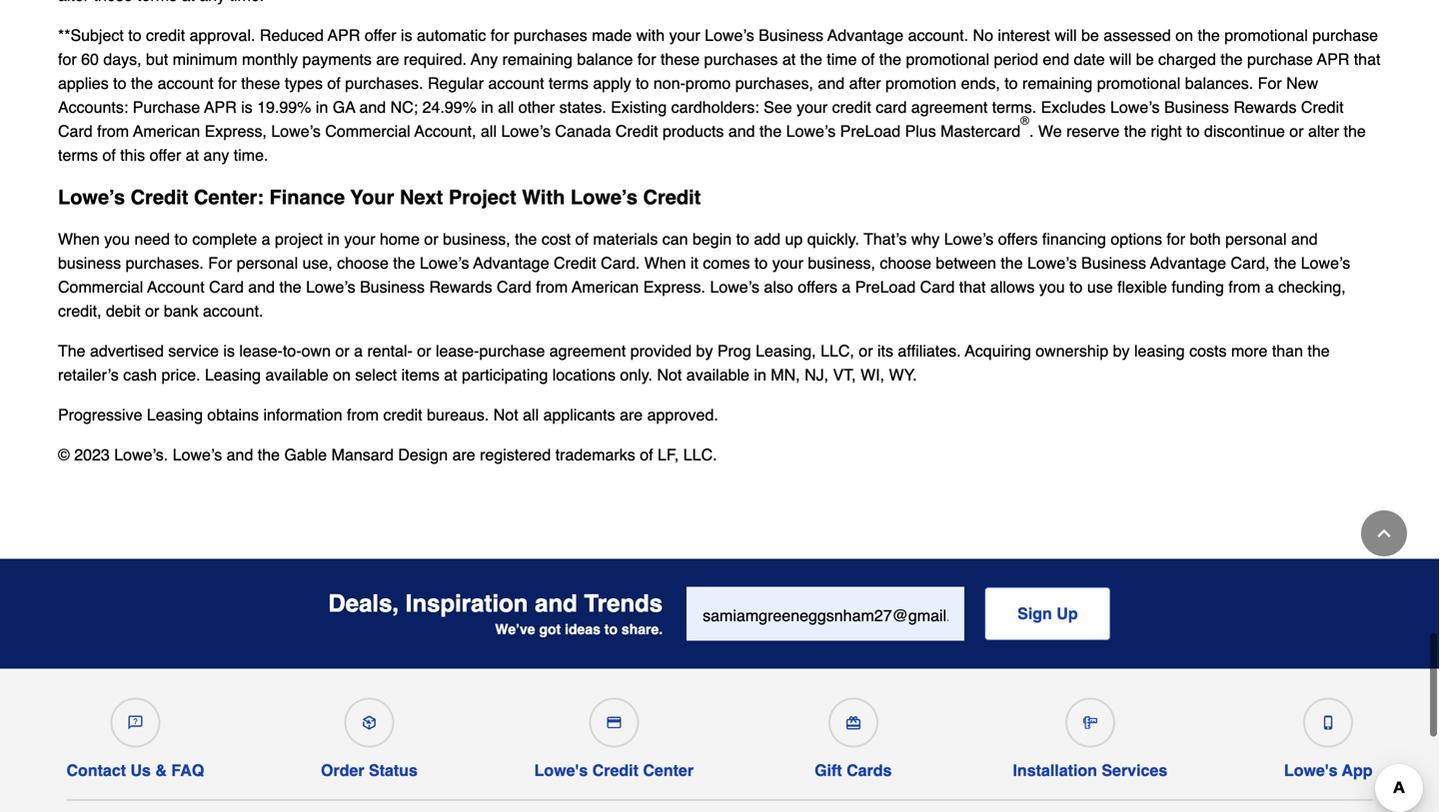 Task type: vqa. For each thing, say whether or not it's contained in the screenshot.
checking,
yes



Task type: describe. For each thing, give the bounding box(es) containing it.
lowe's down comes
[[710, 278, 760, 296]]

approved.
[[647, 406, 719, 424]]

0 horizontal spatial these
[[241, 74, 280, 92]]

project
[[275, 230, 323, 248]]

terms inside '**subject to credit approval. reduced apr offer is automatic for purchases made with your lowe's business advantage account. no interest will be assessed on the promotional purchase for 60 days, but minimum monthly payments are required. any remaining balance for these purchases at the time of the promotional period end date will be charged the purchase apr that applies to the account for these types of purchases. regular account terms apply to non-promo purchases, and after promotion ends, to remaining promotional balances. for new accounts: purchase apr is 19.99% in ga and nc; 24.99% in all other states. existing cardholders: see your credit card agreement terms. excludes lowe's business rewards credit card from american express, lowe's commercial account, all lowe's canada credit products and the lowe's preload plus mastercard'
[[549, 74, 589, 92]]

0 vertical spatial purchase
[[1313, 26, 1379, 44]]

required.
[[404, 50, 467, 68]]

card,
[[1231, 254, 1270, 272]]

select
[[355, 366, 397, 384]]

cards
[[847, 762, 892, 780]]

2 horizontal spatial apr
[[1318, 50, 1350, 68]]

for up any
[[491, 26, 509, 44]]

vt,
[[833, 366, 856, 384]]

the left right
[[1125, 122, 1147, 140]]

a inside the advertised service is lease-to-own or a rental- or lease-purchase agreement provided by prog leasing, llc, or its affiliates. acquiring ownership by leasing costs more than the retailer's cash price. leasing available on select items at participating locations only. not available in mn, nj, vt, wi, wy.
[[354, 342, 363, 360]]

reduced
[[260, 26, 324, 44]]

0 horizontal spatial promotional
[[906, 50, 990, 68]]

lowe's up the materials
[[571, 186, 638, 209]]

or right own
[[335, 342, 350, 360]]

the up the allows
[[1001, 254, 1023, 272]]

order status link
[[321, 690, 418, 781]]

only.
[[620, 366, 653, 384]]

1 horizontal spatial promotional
[[1097, 74, 1181, 92]]

of up "after"
[[862, 50, 875, 68]]

cash
[[123, 366, 157, 384]]

inspiration
[[406, 590, 528, 618]]

lowe's for lowe's app
[[1285, 762, 1338, 780]]

llc,
[[821, 342, 855, 360]]

1 vertical spatial credit
[[832, 98, 872, 116]]

items
[[402, 366, 440, 384]]

lowe's app link
[[1285, 690, 1373, 781]]

business down the home
[[360, 278, 425, 296]]

the down see
[[760, 122, 782, 140]]

lowe's down the home
[[420, 254, 469, 272]]

to left add
[[736, 230, 750, 248]]

1 horizontal spatial is
[[241, 98, 253, 116]]

apply
[[593, 74, 632, 92]]

leasing,
[[756, 342, 816, 360]]

to up days,
[[128, 26, 142, 44]]

card.
[[601, 254, 640, 272]]

mobile image
[[1322, 716, 1336, 730]]

from up mansard
[[347, 406, 379, 424]]

that inside '**subject to credit approval. reduced apr offer is automatic for purchases made with your lowe's business advantage account. no interest will be assessed on the promotional purchase for 60 days, but minimum monthly payments are required. any remaining balance for these purchases at the time of the promotional period end date will be charged the purchase apr that applies to the account for these types of purchases. regular account terms apply to non-promo purchases, and after promotion ends, to remaining promotional balances. for new accounts: purchase apr is 19.99% in ga and nc; 24.99% in all other states. existing cardholders: see your credit card agreement terms. excludes lowe's business rewards credit card from american express, lowe's commercial account, all lowe's canada credit products and the lowe's preload plus mastercard'
[[1354, 50, 1381, 68]]

at inside the advertised service is lease-to-own or a rental- or lease-purchase agreement provided by prog leasing, llc, or its affiliates. acquiring ownership by leasing costs more than the retailer's cash price. leasing available on select items at participating locations only. not available in mn, nj, vt, wi, wy.
[[444, 366, 458, 384]]

the up the charged at the right top of the page
[[1198, 26, 1220, 44]]

credit up alter
[[1302, 98, 1344, 116]]

promo
[[686, 74, 731, 92]]

1 vertical spatial personal
[[237, 254, 298, 272]]

2 horizontal spatial advantage
[[1151, 254, 1227, 272]]

1 vertical spatial all
[[481, 122, 497, 140]]

in inside the advertised service is lease-to-own or a rental- or lease-purchase agreement provided by prog leasing, llc, or its affiliates. acquiring ownership by leasing costs more than the retailer's cash price. leasing available on select items at participating locations only. not available in mn, nj, vt, wi, wy.
[[754, 366, 767, 384]]

than
[[1273, 342, 1304, 360]]

or up items
[[417, 342, 431, 360]]

credit card image
[[607, 716, 621, 730]]

credit down credit card icon
[[593, 762, 639, 780]]

ideas
[[565, 622, 601, 638]]

with
[[522, 186, 565, 209]]

lowe's down see
[[786, 122, 836, 140]]

1 available from the left
[[265, 366, 329, 384]]

for down minimum
[[218, 74, 237, 92]]

dimensions image
[[1084, 716, 1098, 730]]

0 vertical spatial when
[[58, 230, 100, 248]]

advantage inside '**subject to credit approval. reduced apr offer is automatic for purchases made with your lowe's business advantage account. no interest will be assessed on the promotional purchase for 60 days, but minimum monthly payments are required. any remaining balance for these purchases at the time of the promotional period end date will be charged the purchase apr that applies to the account for these types of purchases. regular account terms apply to non-promo purchases, and after promotion ends, to remaining promotional balances. for new accounts: purchase apr is 19.99% in ga and nc; 24.99% in all other states. existing cardholders: see your credit card agreement terms. excludes lowe's business rewards credit card from american express, lowe's commercial account, all lowe's canada credit products and the lowe's preload plus mastercard'
[[828, 26, 904, 44]]

the down the but
[[131, 74, 153, 92]]

the left cost
[[515, 230, 537, 248]]

other
[[519, 98, 555, 116]]

the left time
[[800, 50, 823, 68]]

lowe's down this
[[58, 186, 125, 209]]

the down the home
[[393, 254, 415, 272]]

or right the home
[[424, 230, 439, 248]]

0 horizontal spatial will
[[1055, 26, 1077, 44]]

credit down existing
[[616, 122, 658, 140]]

2 vertical spatial all
[[523, 406, 539, 424]]

1 vertical spatial purchase
[[1248, 50, 1314, 68]]

your left the home
[[344, 230, 375, 248]]

the up balances.
[[1221, 50, 1243, 68]]

your right with
[[669, 26, 701, 44]]

©
[[58, 446, 70, 464]]

0 vertical spatial credit
[[146, 26, 185, 44]]

price.
[[161, 366, 201, 384]]

card down between
[[920, 278, 955, 296]]

lowe's credit center: finance your next project with lowe's credit
[[58, 186, 701, 209]]

0 horizontal spatial remaining
[[503, 50, 573, 68]]

your right see
[[797, 98, 828, 116]]

and down time
[[818, 74, 845, 92]]

wi,
[[861, 366, 885, 384]]

**subject
[[58, 26, 124, 44]]

own
[[302, 342, 331, 360]]

gift cards link
[[811, 690, 897, 781]]

2 available from the left
[[687, 366, 750, 384]]

status
[[369, 762, 418, 780]]

wy.
[[889, 366, 917, 384]]

leasing inside the advertised service is lease-to-own or a rental- or lease-purchase agreement provided by prog leasing, llc, or its affiliates. acquiring ownership by leasing costs more than the retailer's cash price. leasing available on select items at participating locations only. not available in mn, nj, vt, wi, wy.
[[205, 366, 261, 384]]

installation services
[[1013, 762, 1168, 780]]

your down up
[[773, 254, 804, 272]]

the advertised service is lease-to-own or a rental- or lease-purchase agreement provided by prog leasing, llc, or its affiliates. acquiring ownership by leasing costs more than the retailer's cash price. leasing available on select items at participating locations only. not available in mn, nj, vt, wi, wy.
[[58, 342, 1330, 384]]

0 horizontal spatial business,
[[443, 230, 511, 248]]

for left 60
[[58, 50, 77, 68]]

for inside '**subject to credit approval. reduced apr offer is automatic for purchases made with your lowe's business advantage account. no interest will be assessed on the promotional purchase for 60 days, but minimum monthly payments are required. any remaining balance for these purchases at the time of the promotional period end date will be charged the purchase apr that applies to the account for these types of purchases. regular account terms apply to non-promo purchases, and after promotion ends, to remaining promotional balances. for new accounts: purchase apr is 19.99% in ga and nc; 24.99% in all other states. existing cardholders: see your credit card agreement terms. excludes lowe's business rewards credit card from american express, lowe's commercial account, all lowe's canada credit products and the lowe's preload plus mastercard'
[[1258, 74, 1282, 92]]

2 horizontal spatial is
[[401, 26, 412, 44]]

purchases,
[[736, 74, 814, 92]]

right
[[1151, 122, 1182, 140]]

credit inside when you need to complete a project in your home or business, the cost of materials can begin to add up quickly. that's why lowe's offers financing options for both personal and business purchases. for personal use, choose the lowe's advantage credit card. when it comes to your business, choose between the lowe's business advantage card, the lowe's commercial account card and the lowe's business rewards card from american express. lowe's also offers a preload card that allows you to use flexible funding from a checking, credit, debit or bank account.
[[554, 254, 597, 272]]

in right 24.99%
[[481, 98, 494, 116]]

costs
[[1190, 342, 1227, 360]]

to up existing
[[636, 74, 649, 92]]

mansard
[[332, 446, 394, 464]]

time.
[[234, 146, 268, 164]]

account,
[[415, 122, 476, 140]]

gift cards
[[815, 762, 892, 780]]

credit up the can
[[643, 186, 701, 209]]

0 vertical spatial offers
[[998, 230, 1038, 248]]

or left its
[[859, 342, 873, 360]]

the up "after"
[[880, 50, 902, 68]]

the inside the advertised service is lease-to-own or a rental- or lease-purchase agreement provided by prog leasing, llc, or its affiliates. acquiring ownership by leasing costs more than the retailer's cash price. leasing available on select items at participating locations only. not available in mn, nj, vt, wi, wy.
[[1308, 342, 1330, 360]]

mn,
[[771, 366, 800, 384]]

this
[[120, 146, 145, 164]]

trademarks
[[556, 446, 636, 464]]

offer inside ® . we reserve the right to discontinue or alter the terms of this offer at any time.
[[150, 146, 181, 164]]

information
[[263, 406, 343, 424]]

deals,
[[328, 590, 399, 618]]

card down complete
[[209, 278, 244, 296]]

1 vertical spatial purchases
[[704, 50, 778, 68]]

at inside ® . we reserve the right to discontinue or alter the terms of this offer at any time.
[[186, 146, 199, 164]]

mastercard
[[941, 122, 1021, 140]]

lowe's up promo
[[705, 26, 755, 44]]

1 horizontal spatial these
[[661, 50, 700, 68]]

1 vertical spatial not
[[494, 406, 519, 424]]

acquiring
[[965, 342, 1032, 360]]

quickly.
[[808, 230, 860, 248]]

business up use
[[1082, 254, 1147, 272]]

lowe's for lowe's credit center
[[535, 762, 588, 780]]

installation
[[1013, 762, 1098, 780]]

lowe's up right
[[1111, 98, 1160, 116]]

lowe's down 19.99%
[[271, 122, 321, 140]]

lowe's credit center
[[535, 762, 694, 780]]

for down with
[[638, 50, 656, 68]]

accounts:
[[58, 98, 128, 116]]

installation services link
[[1013, 690, 1168, 781]]

gift card image
[[847, 716, 861, 730]]

to down add
[[755, 254, 768, 272]]

got
[[539, 622, 561, 638]]

purchase inside the advertised service is lease-to-own or a rental- or lease-purchase agreement provided by prog leasing, llc, or its affiliates. acquiring ownership by leasing costs more than the retailer's cash price. leasing available on select items at participating locations only. not available in mn, nj, vt, wi, wy.
[[479, 342, 545, 360]]

pickup image
[[362, 716, 376, 730]]

the right card,
[[1275, 254, 1297, 272]]

0 vertical spatial personal
[[1226, 230, 1287, 248]]

lowe's down the other
[[501, 122, 551, 140]]

business down balances.
[[1165, 98, 1230, 116]]

card
[[876, 98, 907, 116]]

account. inside '**subject to credit approval. reduced apr offer is automatic for purchases made with your lowe's business advantage account. no interest will be assessed on the promotional purchase for 60 days, but minimum monthly payments are required. any remaining balance for these purchases at the time of the promotional period end date will be charged the purchase apr that applies to the account for these types of purchases. regular account terms apply to non-promo purchases, and after promotion ends, to remaining promotional balances. for new accounts: purchase apr is 19.99% in ga and nc; 24.99% in all other states. existing cardholders: see your credit card agreement terms. excludes lowe's business rewards credit card from american express, lowe's commercial account, all lowe's canada credit products and the lowe's preload plus mastercard'
[[908, 26, 969, 44]]

ga
[[333, 98, 355, 116]]

it
[[691, 254, 699, 272]]

ownership
[[1036, 342, 1109, 360]]

progressive
[[58, 406, 142, 424]]

0 horizontal spatial purchases
[[514, 26, 588, 44]]

card inside '**subject to credit approval. reduced apr offer is automatic for purchases made with your lowe's business advantage account. no interest will be assessed on the promotional purchase for 60 days, but minimum monthly payments are required. any remaining balance for these purchases at the time of the promotional period end date will be charged the purchase apr that applies to the account for these types of purchases. regular account terms apply to non-promo purchases, and after promotion ends, to remaining promotional balances. for new accounts: purchase apr is 19.99% in ga and nc; 24.99% in all other states. existing cardholders: see your credit card agreement terms. excludes lowe's business rewards credit card from american express, lowe's commercial account, all lowe's canada credit products and the lowe's preload plus mastercard'
[[58, 122, 93, 140]]

0 horizontal spatial offers
[[798, 278, 838, 296]]

terms inside ® . we reserve the right to discontinue or alter the terms of this offer at any time.
[[58, 146, 98, 164]]

scroll to top element
[[1362, 511, 1408, 557]]

a down quickly.
[[842, 278, 851, 296]]

applicants
[[543, 406, 615, 424]]

®
[[1021, 114, 1030, 128]]

checking,
[[1279, 278, 1346, 296]]

to-
[[283, 342, 302, 360]]

account
[[147, 278, 205, 296]]

use,
[[303, 254, 333, 272]]

plus
[[905, 122, 936, 140]]

of left lf,
[[640, 446, 653, 464]]

from inside '**subject to credit approval. reduced apr offer is automatic for purchases made with your lowe's business advantage account. no interest will be assessed on the promotional purchase for 60 days, but minimum monthly payments are required. any remaining balance for these purchases at the time of the promotional period end date will be charged the purchase apr that applies to the account for these types of purchases. regular account terms apply to non-promo purchases, and after promotion ends, to remaining promotional balances. for new accounts: purchase apr is 19.99% in ga and nc; 24.99% in all other states. existing cardholders: see your credit card agreement terms. excludes lowe's business rewards credit card from american express, lowe's commercial account, all lowe's canada credit products and the lowe's preload plus mastercard'
[[97, 122, 129, 140]]

order
[[321, 762, 365, 780]]

retailer's
[[58, 366, 119, 384]]

advertised
[[90, 342, 164, 360]]

offer inside '**subject to credit approval. reduced apr offer is automatic for purchases made with your lowe's business advantage account. no interest will be assessed on the promotional purchase for 60 days, but minimum monthly payments are required. any remaining balance for these purchases at the time of the promotional period end date will be charged the purchase apr that applies to the account for these types of purchases. regular account terms apply to non-promo purchases, and after promotion ends, to remaining promotional balances. for new accounts: purchase apr is 19.99% in ga and nc; 24.99% in all other states. existing cardholders: see your credit card agreement terms. excludes lowe's business rewards credit card from american express, lowe's commercial account, all lowe's canada credit products and the lowe's preload plus mastercard'
[[365, 26, 396, 44]]

0 horizontal spatial advantage
[[473, 254, 549, 272]]

days,
[[103, 50, 142, 68]]

1 vertical spatial business,
[[808, 254, 876, 272]]

financing
[[1043, 230, 1107, 248]]

lowe's down use,
[[306, 278, 356, 296]]

1 horizontal spatial apr
[[328, 26, 360, 44]]

center
[[643, 762, 694, 780]]

customer care image
[[128, 716, 142, 730]]

agreement inside the advertised service is lease-to-own or a rental- or lease-purchase agreement provided by prog leasing, llc, or its affiliates. acquiring ownership by leasing costs more than the retailer's cash price. leasing available on select items at participating locations only. not available in mn, nj, vt, wi, wy.
[[550, 342, 626, 360]]

2 horizontal spatial are
[[620, 406, 643, 424]]

of inside when you need to complete a project in your home or business, the cost of materials can begin to add up quickly. that's why lowe's offers financing options for both personal and business purchases. for personal use, choose the lowe's advantage credit card. when it comes to your business, choose between the lowe's business advantage card, the lowe's commercial account card and the lowe's business rewards card from american express. lowe's also offers a preload card that allows you to use flexible funding from a checking, credit, debit or bank account.
[[575, 230, 589, 248]]

1 vertical spatial will
[[1110, 50, 1132, 68]]

and down complete
[[248, 278, 275, 296]]

discontinue
[[1205, 122, 1286, 140]]

2 horizontal spatial promotional
[[1225, 26, 1309, 44]]

1 vertical spatial when
[[645, 254, 686, 272]]

chevron up image
[[1375, 524, 1395, 544]]

0 horizontal spatial apr
[[204, 98, 237, 116]]

approval.
[[190, 26, 255, 44]]

end
[[1043, 50, 1070, 68]]

prog
[[718, 342, 752, 360]]

1 choose from the left
[[337, 254, 389, 272]]

2 choose from the left
[[880, 254, 932, 272]]

express,
[[205, 122, 267, 140]]

2 vertical spatial credit
[[383, 406, 423, 424]]

0 horizontal spatial you
[[104, 230, 130, 248]]

to left use
[[1070, 278, 1083, 296]]

or inside ® . we reserve the right to discontinue or alter the terms of this offer at any time.
[[1290, 122, 1304, 140]]

at inside '**subject to credit approval. reduced apr offer is automatic for purchases made with your lowe's business advantage account. no interest will be assessed on the promotional purchase for 60 days, but minimum monthly payments are required. any remaining balance for these purchases at the time of the promotional period end date will be charged the purchase apr that applies to the account for these types of purchases. regular account terms apply to non-promo purchases, and after promotion ends, to remaining promotional balances. for new accounts: purchase apr is 19.99% in ga and nc; 24.99% in all other states. existing cardholders: see your credit card agreement terms. excludes lowe's business rewards credit card from american express, lowe's commercial account, all lowe's canada credit products and the lowe's preload plus mastercard'
[[783, 50, 796, 68]]

us
[[130, 762, 151, 780]]

for inside when you need to complete a project in your home or business, the cost of materials can begin to add up quickly. that's why lowe's offers financing options for both personal and business purchases. for personal use, choose the lowe's advantage credit card. when it comes to your business, choose between the lowe's business advantage card, the lowe's commercial account card and the lowe's business rewards card from american express. lowe's also offers a preload card that allows you to use flexible funding from a checking, credit, debit or bank account.
[[1167, 230, 1186, 248]]

of inside ® . we reserve the right to discontinue or alter the terms of this offer at any time.
[[102, 146, 116, 164]]

to down days,
[[113, 74, 126, 92]]

0 horizontal spatial leasing
[[147, 406, 203, 424]]



Task type: locate. For each thing, give the bounding box(es) containing it.
1 horizontal spatial account.
[[908, 26, 969, 44]]

to inside deals, inspiration and trends we've got ideas to share.
[[605, 622, 618, 638]]

0 horizontal spatial choose
[[337, 254, 389, 272]]

1 horizontal spatial are
[[452, 446, 476, 464]]

0 vertical spatial agreement
[[912, 98, 988, 116]]

faq
[[171, 762, 204, 780]]

on left select
[[333, 366, 351, 384]]

bank
[[164, 302, 198, 320]]

no
[[973, 26, 994, 44]]

2 horizontal spatial at
[[783, 50, 796, 68]]

1 horizontal spatial commercial
[[325, 122, 411, 140]]

1 vertical spatial preload
[[856, 278, 916, 296]]

lowe's app
[[1285, 762, 1373, 780]]

account. left no
[[908, 26, 969, 44]]

purchases
[[514, 26, 588, 44], [704, 50, 778, 68]]

purchase
[[1313, 26, 1379, 44], [1248, 50, 1314, 68], [479, 342, 545, 360]]

lease- up items
[[436, 342, 479, 360]]

2 lease- from the left
[[436, 342, 479, 360]]

0 horizontal spatial account.
[[203, 302, 263, 320]]

credit up the but
[[146, 26, 185, 44]]

rewards down project
[[429, 278, 492, 296]]

1 vertical spatial is
[[241, 98, 253, 116]]

1 vertical spatial remaining
[[1023, 74, 1093, 92]]

will down assessed
[[1110, 50, 1132, 68]]

the right alter
[[1344, 122, 1366, 140]]

the left gable
[[258, 446, 280, 464]]

participating
[[462, 366, 548, 384]]

2 horizontal spatial credit
[[832, 98, 872, 116]]

will up end
[[1055, 26, 1077, 44]]

card down accounts:
[[58, 122, 93, 140]]

lowe's.
[[114, 446, 168, 464]]

at left 'any' at left top
[[186, 146, 199, 164]]

business, down quickly.
[[808, 254, 876, 272]]

balances.
[[1185, 74, 1254, 92]]

or left bank at top left
[[145, 302, 159, 320]]

1 account from the left
[[158, 74, 214, 92]]

by left prog
[[696, 342, 713, 360]]

0 vertical spatial apr
[[328, 26, 360, 44]]

american
[[133, 122, 200, 140], [572, 278, 639, 296]]

is inside the advertised service is lease-to-own or a rental- or lease-purchase agreement provided by prog leasing, llc, or its affiliates. acquiring ownership by leasing costs more than the retailer's cash price. leasing available on select items at participating locations only. not available in mn, nj, vt, wi, wy.
[[223, 342, 235, 360]]

by left leasing on the top of the page
[[1113, 342, 1130, 360]]

you
[[104, 230, 130, 248], [1040, 278, 1065, 296]]

preload down that's
[[856, 278, 916, 296]]

1 lowe's from the left
[[535, 762, 588, 780]]

0 horizontal spatial agreement
[[550, 342, 626, 360]]

1 vertical spatial terms
[[58, 146, 98, 164]]

1 vertical spatial are
[[620, 406, 643, 424]]

2 lowe's from the left
[[1285, 762, 1338, 780]]

on inside the advertised service is lease-to-own or a rental- or lease-purchase agreement provided by prog leasing, llc, or its affiliates. acquiring ownership by leasing costs more than the retailer's cash price. leasing available on select items at participating locations only. not available in mn, nj, vt, wi, wy.
[[333, 366, 351, 384]]

purchases. inside '**subject to credit approval. reduced apr offer is automatic for purchases made with your lowe's business advantage account. no interest will be assessed on the promotional purchase for 60 days, but minimum monthly payments are required. any remaining balance for these purchases at the time of the promotional period end date will be charged the purchase apr that applies to the account for these types of purchases. regular account terms apply to non-promo purchases, and after promotion ends, to remaining promotional balances. for new accounts: purchase apr is 19.99% in ga and nc; 24.99% in all other states. existing cardholders: see your credit card agreement terms. excludes lowe's business rewards credit card from american express, lowe's commercial account, all lowe's canada credit products and the lowe's preload plus mastercard'
[[345, 74, 423, 92]]

for
[[491, 26, 509, 44], [58, 50, 77, 68], [638, 50, 656, 68], [218, 74, 237, 92], [1167, 230, 1186, 248]]

2 by from the left
[[1113, 342, 1130, 360]]

0 horizontal spatial lease-
[[239, 342, 283, 360]]

1 horizontal spatial that
[[1354, 50, 1381, 68]]

leasing
[[1135, 342, 1185, 360]]

that's
[[864, 230, 907, 248]]

1 horizontal spatial account
[[488, 74, 544, 92]]

be up date
[[1082, 26, 1100, 44]]

commercial inside when you need to complete a project in your home or business, the cost of materials can begin to add up quickly. that's why lowe's offers financing options for both personal and business purchases. for personal use, choose the lowe's advantage credit card. when it comes to your business, choose between the lowe's business advantage card, the lowe's commercial account card and the lowe's business rewards card from american express. lowe's also offers a preload card that allows you to use flexible funding from a checking, credit, debit or bank account.
[[58, 278, 143, 296]]

use
[[1088, 278, 1113, 296]]

1 vertical spatial purchases.
[[126, 254, 204, 272]]

available down to-
[[265, 366, 329, 384]]

2023
[[74, 446, 110, 464]]

0 vertical spatial purchases.
[[345, 74, 423, 92]]

a down card,
[[1265, 278, 1274, 296]]

0 horizontal spatial at
[[186, 146, 199, 164]]

card
[[58, 122, 93, 140], [209, 278, 244, 296], [497, 278, 532, 296], [920, 278, 955, 296]]

&
[[155, 762, 167, 780]]

credit
[[146, 26, 185, 44], [832, 98, 872, 116], [383, 406, 423, 424]]

credit,
[[58, 302, 102, 320]]

these down "monthly"
[[241, 74, 280, 92]]

are down only.
[[620, 406, 643, 424]]

1 horizontal spatial remaining
[[1023, 74, 1093, 92]]

when up express.
[[645, 254, 686, 272]]

1 vertical spatial rewards
[[429, 278, 492, 296]]

0 vertical spatial all
[[498, 98, 514, 116]]

0 horizontal spatial are
[[376, 50, 399, 68]]

19.99%
[[257, 98, 311, 116]]

2 horizontal spatial all
[[523, 406, 539, 424]]

1 horizontal spatial rewards
[[1234, 98, 1297, 116]]

is
[[401, 26, 412, 44], [241, 98, 253, 116], [223, 342, 235, 360]]

rewards up discontinue
[[1234, 98, 1297, 116]]

2 vertical spatial are
[[452, 446, 476, 464]]

0 horizontal spatial terms
[[58, 146, 98, 164]]

sign
[[1018, 605, 1053, 623]]

0 horizontal spatial account
[[158, 74, 214, 92]]

1 horizontal spatial leasing
[[205, 366, 261, 384]]

1 vertical spatial promotional
[[906, 50, 990, 68]]

new
[[1287, 74, 1319, 92]]

credit up need
[[131, 186, 188, 209]]

agreement inside '**subject to credit approval. reduced apr offer is automatic for purchases made with your lowe's business advantage account. no interest will be assessed on the promotional purchase for 60 days, but minimum monthly payments are required. any remaining balance for these purchases at the time of the promotional period end date will be charged the purchase apr that applies to the account for these types of purchases. regular account terms apply to non-promo purchases, and after promotion ends, to remaining promotional balances. for new accounts: purchase apr is 19.99% in ga and nc; 24.99% in all other states. existing cardholders: see your credit card agreement terms. excludes lowe's business rewards credit card from american express, lowe's commercial account, all lowe's canada credit products and the lowe's preload plus mastercard'
[[912, 98, 988, 116]]

are left required.
[[376, 50, 399, 68]]

business, down project
[[443, 230, 511, 248]]

1 horizontal spatial lease-
[[436, 342, 479, 360]]

a left project
[[262, 230, 271, 248]]

0 vertical spatial purchases
[[514, 26, 588, 44]]

1 lease- from the left
[[239, 342, 283, 360]]

and down cardholders:
[[729, 122, 755, 140]]

1 vertical spatial that
[[960, 278, 986, 296]]

trends
[[584, 590, 663, 618]]

1 horizontal spatial be
[[1137, 50, 1154, 68]]

1 horizontal spatial not
[[657, 366, 682, 384]]

but
[[146, 50, 168, 68]]

lowe's up checking,
[[1301, 254, 1351, 272]]

that
[[1354, 50, 1381, 68], [960, 278, 986, 296]]

1 horizontal spatial credit
[[383, 406, 423, 424]]

advantage up time
[[828, 26, 904, 44]]

lf,
[[658, 446, 679, 464]]

1 horizontal spatial will
[[1110, 50, 1132, 68]]

advantage
[[828, 26, 904, 44], [473, 254, 549, 272], [1151, 254, 1227, 272]]

personal down project
[[237, 254, 298, 272]]

is up 'express,'
[[241, 98, 253, 116]]

.
[[1030, 122, 1034, 140]]

leasing up obtains at the left
[[205, 366, 261, 384]]

you right the allows
[[1040, 278, 1065, 296]]

and down obtains at the left
[[227, 446, 253, 464]]

next
[[400, 186, 443, 209]]

business,
[[443, 230, 511, 248], [808, 254, 876, 272]]

rewards inside '**subject to credit approval. reduced apr offer is automatic for purchases made with your lowe's business advantage account. no interest will be assessed on the promotional purchase for 60 days, but minimum monthly payments are required. any remaining balance for these purchases at the time of the promotional period end date will be charged the purchase apr that applies to the account for these types of purchases. regular account terms apply to non-promo purchases, and after promotion ends, to remaining promotional balances. for new accounts: purchase apr is 19.99% in ga and nc; 24.99% in all other states. existing cardholders: see your credit card agreement terms. excludes lowe's business rewards credit card from american express, lowe's commercial account, all lowe's canada credit products and the lowe's preload plus mastercard'
[[1234, 98, 1297, 116]]

the down project
[[279, 278, 302, 296]]

sign up form
[[687, 587, 1111, 641]]

after
[[849, 74, 881, 92]]

in inside when you need to complete a project in your home or business, the cost of materials can begin to add up quickly. that's why lowe's offers financing options for both personal and business purchases. for personal use, choose the lowe's advantage credit card. when it comes to your business, choose between the lowe's business advantage card, the lowe's commercial account card and the lowe's business rewards card from american express. lowe's also offers a preload card that allows you to use flexible funding from a checking, credit, debit or bank account.
[[327, 230, 340, 248]]

60
[[81, 50, 99, 68]]

lowe's down obtains at the left
[[173, 446, 222, 464]]

the
[[58, 342, 86, 360]]

1 vertical spatial for
[[208, 254, 232, 272]]

agreement down promotion
[[912, 98, 988, 116]]

reserve
[[1067, 122, 1120, 140]]

0 horizontal spatial offer
[[150, 146, 181, 164]]

0 horizontal spatial american
[[133, 122, 200, 140]]

0 vertical spatial that
[[1354, 50, 1381, 68]]

for left new
[[1258, 74, 1282, 92]]

its
[[878, 342, 894, 360]]

0 horizontal spatial be
[[1082, 26, 1100, 44]]

promotional up new
[[1225, 26, 1309, 44]]

and inside deals, inspiration and trends we've got ideas to share.
[[535, 590, 578, 618]]

account. inside when you need to complete a project in your home or business, the cost of materials can begin to add up quickly. that's why lowe's offers financing options for both personal and business purchases. for personal use, choose the lowe's advantage credit card. when it comes to your business, choose between the lowe's business advantage card, the lowe's commercial account card and the lowe's business rewards card from american express. lowe's also offers a preload card that allows you to use flexible funding from a checking, credit, debit or bank account.
[[203, 302, 263, 320]]

leasing
[[205, 366, 261, 384], [147, 406, 203, 424]]

agreement
[[912, 98, 988, 116], [550, 342, 626, 360]]

need
[[134, 230, 170, 248]]

0 vertical spatial american
[[133, 122, 200, 140]]

preload down card
[[840, 122, 901, 140]]

all up registered
[[523, 406, 539, 424]]

or left alter
[[1290, 122, 1304, 140]]

1 vertical spatial account.
[[203, 302, 263, 320]]

choose down why at the right top
[[880, 254, 932, 272]]

to up terms.
[[1005, 74, 1018, 92]]

0 vertical spatial at
[[783, 50, 796, 68]]

1 horizontal spatial purchases.
[[345, 74, 423, 92]]

of down payments
[[327, 74, 341, 92]]

assessed
[[1104, 26, 1172, 44]]

on
[[1176, 26, 1194, 44], [333, 366, 351, 384]]

2 vertical spatial purchase
[[479, 342, 545, 360]]

promotional down assessed
[[1097, 74, 1181, 92]]

card up 'participating'
[[497, 278, 532, 296]]

center:
[[194, 186, 264, 209]]

® . we reserve the right to discontinue or alter the terms of this offer at any time.
[[58, 114, 1366, 164]]

purchases.
[[345, 74, 423, 92], [126, 254, 204, 272]]

from down cost
[[536, 278, 568, 296]]

affiliates.
[[898, 342, 961, 360]]

provided
[[631, 342, 692, 360]]

the right than
[[1308, 342, 1330, 360]]

0 vertical spatial terms
[[549, 74, 589, 92]]

are inside '**subject to credit approval. reduced apr offer is automatic for purchases made with your lowe's business advantage account. no interest will be assessed on the promotional purchase for 60 days, but minimum monthly payments are required. any remaining balance for these purchases at the time of the promotional period end date will be charged the purchase apr that applies to the account for these types of purchases. regular account terms apply to non-promo purchases, and after promotion ends, to remaining promotional balances. for new accounts: purchase apr is 19.99% in ga and nc; 24.99% in all other states. existing cardholders: see your credit card agreement terms. excludes lowe's business rewards credit card from american express, lowe's commercial account, all lowe's canada credit products and the lowe's preload plus mastercard'
[[376, 50, 399, 68]]

0 vertical spatial not
[[657, 366, 682, 384]]

and up "got"
[[535, 590, 578, 618]]

lowe's credit center link
[[535, 690, 694, 781]]

and up checking,
[[1292, 230, 1318, 248]]

lowe's down financing
[[1028, 254, 1077, 272]]

states.
[[559, 98, 607, 116]]

on up the charged at the right top of the page
[[1176, 26, 1194, 44]]

1 horizontal spatial agreement
[[912, 98, 988, 116]]

products
[[663, 122, 724, 140]]

account. right bank at top left
[[203, 302, 263, 320]]

that inside when you need to complete a project in your home or business, the cost of materials can begin to add up quickly. that's why lowe's offers financing options for both personal and business purchases. for personal use, choose the lowe's advantage credit card. when it comes to your business, choose between the lowe's business advantage card, the lowe's commercial account card and the lowe's business rewards card from american express. lowe's also offers a preload card that allows you to use flexible funding from a checking, credit, debit or bank account.
[[960, 278, 986, 296]]

1 horizontal spatial offer
[[365, 26, 396, 44]]

in left mn,
[[754, 366, 767, 384]]

1 by from the left
[[696, 342, 713, 360]]

preload inside '**subject to credit approval. reduced apr offer is automatic for purchases made with your lowe's business advantage account. no interest will be assessed on the promotional purchase for 60 days, but minimum monthly payments are required. any remaining balance for these purchases at the time of the promotional period end date will be charged the purchase apr that applies to the account for these types of purchases. regular account terms apply to non-promo purchases, and after promotion ends, to remaining promotional balances. for new accounts: purchase apr is 19.99% in ga and nc; 24.99% in all other states. existing cardholders: see your credit card agreement terms. excludes lowe's business rewards credit card from american express, lowe's commercial account, all lowe's canada credit products and the lowe's preload plus mastercard'
[[840, 122, 901, 140]]

and
[[818, 74, 845, 92], [359, 98, 386, 116], [729, 122, 755, 140], [1292, 230, 1318, 248], [248, 278, 275, 296], [227, 446, 253, 464], [535, 590, 578, 618]]

business up purchases,
[[759, 26, 824, 44]]

0 horizontal spatial credit
[[146, 26, 185, 44]]

to inside ® . we reserve the right to discontinue or alter the terms of this offer at any time.
[[1187, 122, 1200, 140]]

0 horizontal spatial by
[[696, 342, 713, 360]]

complete
[[192, 230, 257, 248]]

when up the 'business' on the left of page
[[58, 230, 100, 248]]

2 vertical spatial is
[[223, 342, 235, 360]]

1 horizontal spatial purchases
[[704, 50, 778, 68]]

1 vertical spatial apr
[[1318, 50, 1350, 68]]

american down card.
[[572, 278, 639, 296]]

1 vertical spatial american
[[572, 278, 639, 296]]

1 vertical spatial agreement
[[550, 342, 626, 360]]

0 vertical spatial commercial
[[325, 122, 411, 140]]

cardholders:
[[672, 98, 760, 116]]

any
[[471, 50, 498, 68]]

1 horizontal spatial for
[[1258, 74, 1282, 92]]

1 horizontal spatial personal
[[1226, 230, 1287, 248]]

period
[[994, 50, 1039, 68]]

1 horizontal spatial american
[[572, 278, 639, 296]]

2 account from the left
[[488, 74, 544, 92]]

remaining
[[503, 50, 573, 68], [1023, 74, 1093, 92]]

made
[[592, 26, 632, 44]]

services
[[1102, 762, 1168, 780]]

of left this
[[102, 146, 116, 164]]

0 vertical spatial offer
[[365, 26, 396, 44]]

terms up states.
[[549, 74, 589, 92]]

1 vertical spatial leasing
[[147, 406, 203, 424]]

from down card,
[[1229, 278, 1261, 296]]

0 horizontal spatial lowe's
[[535, 762, 588, 780]]

you left need
[[104, 230, 130, 248]]

1 horizontal spatial on
[[1176, 26, 1194, 44]]

account up the other
[[488, 74, 544, 92]]

to right need
[[174, 230, 188, 248]]

purchases. inside when you need to complete a project in your home or business, the cost of materials can begin to add up quickly. that's why lowe's offers financing options for both personal and business purchases. for personal use, choose the lowe's advantage credit card. when it comes to your business, choose between the lowe's business advantage card, the lowe's commercial account card and the lowe's business rewards card from american express. lowe's also offers a preload card that allows you to use flexible funding from a checking, credit, debit or bank account.
[[126, 254, 204, 272]]

these up non-
[[661, 50, 700, 68]]

rewards inside when you need to complete a project in your home or business, the cost of materials can begin to add up quickly. that's why lowe's offers financing options for both personal and business purchases. for personal use, choose the lowe's advantage credit card. when it comes to your business, choose between the lowe's business advantage card, the lowe's commercial account card and the lowe's business rewards card from american express. lowe's also offers a preload card that allows you to use flexible funding from a checking, credit, debit or bank account.
[[429, 278, 492, 296]]

0 vertical spatial account.
[[908, 26, 969, 44]]

and right ga
[[359, 98, 386, 116]]

lowe's
[[705, 26, 755, 44], [1111, 98, 1160, 116], [271, 122, 321, 140], [501, 122, 551, 140], [786, 122, 836, 140], [58, 186, 125, 209], [571, 186, 638, 209], [945, 230, 994, 248], [420, 254, 469, 272], [1028, 254, 1077, 272], [1301, 254, 1351, 272], [306, 278, 356, 296], [710, 278, 760, 296], [173, 446, 222, 464]]

for inside when you need to complete a project in your home or business, the cost of materials can begin to add up quickly. that's why lowe's offers financing options for both personal and business purchases. for personal use, choose the lowe's advantage credit card. when it comes to your business, choose between the lowe's business advantage card, the lowe's commercial account card and the lowe's business rewards card from american express. lowe's also offers a preload card that allows you to use flexible funding from a checking, credit, debit or bank account.
[[208, 254, 232, 272]]

1 horizontal spatial when
[[645, 254, 686, 272]]

in left ga
[[316, 98, 328, 116]]

0 vertical spatial business,
[[443, 230, 511, 248]]

commercial
[[325, 122, 411, 140], [58, 278, 143, 296]]

for down complete
[[208, 254, 232, 272]]

**subject to credit approval. reduced apr offer is automatic for purchases made with your lowe's business advantage account. no interest will be assessed on the promotional purchase for 60 days, but minimum monthly payments are required. any remaining balance for these purchases at the time of the promotional period end date will be charged the purchase apr that applies to the account for these types of purchases. regular account terms apply to non-promo purchases, and after promotion ends, to remaining promotional balances. for new accounts: purchase apr is 19.99% in ga and nc; 24.99% in all other states. existing cardholders: see your credit card agreement terms. excludes lowe's business rewards credit card from american express, lowe's commercial account, all lowe's canada credit products and the lowe's preload plus mastercard
[[58, 26, 1381, 140]]

order status
[[321, 762, 418, 780]]

commercial down the 'business' on the left of page
[[58, 278, 143, 296]]

© 2023 lowe's. lowe's and the gable mansard design are registered trademarks of lf, llc.
[[58, 446, 717, 464]]

remaining down end
[[1023, 74, 1093, 92]]

deals, inspiration and trends we've got ideas to share.
[[328, 590, 663, 638]]

any
[[204, 146, 229, 164]]

1 horizontal spatial business,
[[808, 254, 876, 272]]

sign up
[[1018, 605, 1078, 623]]

on inside '**subject to credit approval. reduced apr offer is automatic for purchases made with your lowe's business advantage account. no interest will be assessed on the promotional purchase for 60 days, but minimum monthly payments are required. any remaining balance for these purchases at the time of the promotional period end date will be charged the purchase apr that applies to the account for these types of purchases. regular account terms apply to non-promo purchases, and after promotion ends, to remaining promotional balances. for new accounts: purchase apr is 19.99% in ga and nc; 24.99% in all other states. existing cardholders: see your credit card agreement terms. excludes lowe's business rewards credit card from american express, lowe's commercial account, all lowe's canada credit products and the lowe's preload plus mastercard'
[[1176, 26, 1194, 44]]

all left the other
[[498, 98, 514, 116]]

1 horizontal spatial you
[[1040, 278, 1065, 296]]

both
[[1190, 230, 1221, 248]]

charged
[[1159, 50, 1217, 68]]

all right account,
[[481, 122, 497, 140]]

credit down cost
[[554, 254, 597, 272]]

2 vertical spatial at
[[444, 366, 458, 384]]

1 vertical spatial offers
[[798, 278, 838, 296]]

0 horizontal spatial on
[[333, 366, 351, 384]]

excludes
[[1041, 98, 1106, 116]]

not inside the advertised service is lease-to-own or a rental- or lease-purchase agreement provided by prog leasing, llc, or its affiliates. acquiring ownership by leasing costs more than the retailer's cash price. leasing available on select items at participating locations only. not available in mn, nj, vt, wi, wy.
[[657, 366, 682, 384]]

nc;
[[391, 98, 418, 116]]

Email Address email field
[[687, 587, 965, 641]]

up
[[785, 230, 803, 248]]

to right the 'ideas'
[[605, 622, 618, 638]]

monthly
[[242, 50, 298, 68]]

0 vertical spatial these
[[661, 50, 700, 68]]

0 horizontal spatial rewards
[[429, 278, 492, 296]]

purchases up the balance
[[514, 26, 588, 44]]

all
[[498, 98, 514, 116], [481, 122, 497, 140], [523, 406, 539, 424]]

bureaus.
[[427, 406, 489, 424]]

1 horizontal spatial advantage
[[828, 26, 904, 44]]

a
[[262, 230, 271, 248], [842, 278, 851, 296], [1265, 278, 1274, 296], [354, 342, 363, 360]]

purchase
[[133, 98, 200, 116]]

0 vertical spatial is
[[401, 26, 412, 44]]

1 vertical spatial on
[[333, 366, 351, 384]]

0 horizontal spatial available
[[265, 366, 329, 384]]

1 vertical spatial you
[[1040, 278, 1065, 296]]

american inside when you need to complete a project in your home or business, the cost of materials can begin to add up quickly. that's why lowe's offers financing options for both personal and business purchases. for personal use, choose the lowe's advantage credit card. when it comes to your business, choose between the lowe's business advantage card, the lowe's commercial account card and the lowe's business rewards card from american express. lowe's also offers a preload card that allows you to use flexible funding from a checking, credit, debit or bank account.
[[572, 278, 639, 296]]

not down provided
[[657, 366, 682, 384]]

0 horizontal spatial when
[[58, 230, 100, 248]]

american inside '**subject to credit approval. reduced apr offer is automatic for purchases made with your lowe's business advantage account. no interest will be assessed on the promotional purchase for 60 days, but minimum monthly payments are required. any remaining balance for these purchases at the time of the promotional period end date will be charged the purchase apr that applies to the account for these types of purchases. regular account terms apply to non-promo purchases, and after promotion ends, to remaining promotional balances. for new accounts: purchase apr is 19.99% in ga and nc; 24.99% in all other states. existing cardholders: see your credit card agreement terms. excludes lowe's business rewards credit card from american express, lowe's commercial account, all lowe's canada credit products and the lowe's preload plus mastercard'
[[133, 122, 200, 140]]

preload inside when you need to complete a project in your home or business, the cost of materials can begin to add up quickly. that's why lowe's offers financing options for both personal and business purchases. for personal use, choose the lowe's advantage credit card. when it comes to your business, choose between the lowe's business advantage card, the lowe's commercial account card and the lowe's business rewards card from american express. lowe's also offers a preload card that allows you to use flexible funding from a checking, credit, debit or bank account.
[[856, 278, 916, 296]]

1 horizontal spatial available
[[687, 366, 750, 384]]

commercial inside '**subject to credit approval. reduced apr offer is automatic for purchases made with your lowe's business advantage account. no interest will be assessed on the promotional purchase for 60 days, but minimum monthly payments are required. any remaining balance for these purchases at the time of the promotional period end date will be charged the purchase apr that applies to the account for these types of purchases. regular account terms apply to non-promo purchases, and after promotion ends, to remaining promotional balances. for new accounts: purchase apr is 19.99% in ga and nc; 24.99% in all other states. existing cardholders: see your credit card agreement terms. excludes lowe's business rewards credit card from american express, lowe's commercial account, all lowe's canada credit products and the lowe's preload plus mastercard'
[[325, 122, 411, 140]]

0 vertical spatial leasing
[[205, 366, 261, 384]]

materials
[[593, 230, 658, 248]]

project
[[449, 186, 517, 209]]

up
[[1057, 605, 1078, 623]]

0 vertical spatial on
[[1176, 26, 1194, 44]]

date
[[1074, 50, 1105, 68]]

1 horizontal spatial all
[[498, 98, 514, 116]]

lowe's up between
[[945, 230, 994, 248]]



